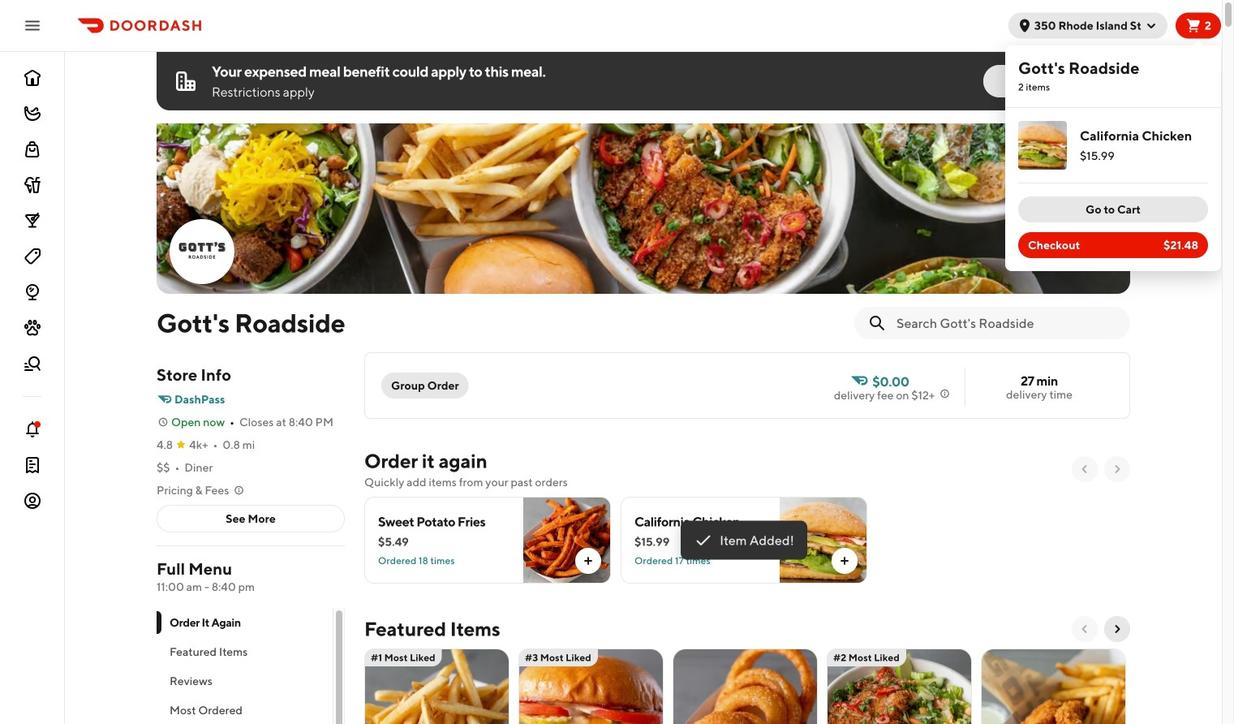 Task type: vqa. For each thing, say whether or not it's contained in the screenshot.
Salmon
no



Task type: describe. For each thing, give the bounding box(es) containing it.
2 heading from the top
[[365, 616, 501, 642]]

add item to cart image
[[839, 555, 852, 568]]

Item Search search field
[[897, 314, 1118, 332]]

chicken tenders image
[[982, 649, 1126, 724]]

onion rings image
[[674, 649, 818, 724]]

cheeseburger image
[[520, 649, 663, 724]]

previous button of carousel image for next button of carousel icon
[[1079, 463, 1092, 476]]

open menu image
[[23, 16, 42, 35]]

next button of carousel image
[[1112, 623, 1125, 636]]



Task type: locate. For each thing, give the bounding box(es) containing it.
fries image
[[365, 649, 509, 724]]

2 previous button of carousel image from the top
[[1079, 623, 1092, 636]]

1 previous button of carousel image from the top
[[1079, 463, 1092, 476]]

next button of carousel image
[[1112, 463, 1125, 476]]

1 heading from the top
[[365, 448, 488, 474]]

0 vertical spatial heading
[[365, 448, 488, 474]]

gott's roadside image
[[157, 123, 1131, 294], [171, 221, 233, 283]]

california chicken image
[[1019, 121, 1068, 170]]

previous button of carousel image left next button of carousel icon
[[1079, 463, 1092, 476]]

heading
[[365, 448, 488, 474], [365, 616, 501, 642]]

1 vertical spatial previous button of carousel image
[[1079, 623, 1092, 636]]

previous button of carousel image for next button of carousel image on the right of the page
[[1079, 623, 1092, 636]]

1 vertical spatial heading
[[365, 616, 501, 642]]

0 vertical spatial previous button of carousel image
[[1079, 463, 1092, 476]]

previous button of carousel image
[[1079, 463, 1092, 476], [1079, 623, 1092, 636]]

vietnamese chicken salad image
[[828, 649, 972, 724]]

previous button of carousel image left next button of carousel image on the right of the page
[[1079, 623, 1092, 636]]

add item to cart image
[[582, 555, 595, 568]]



